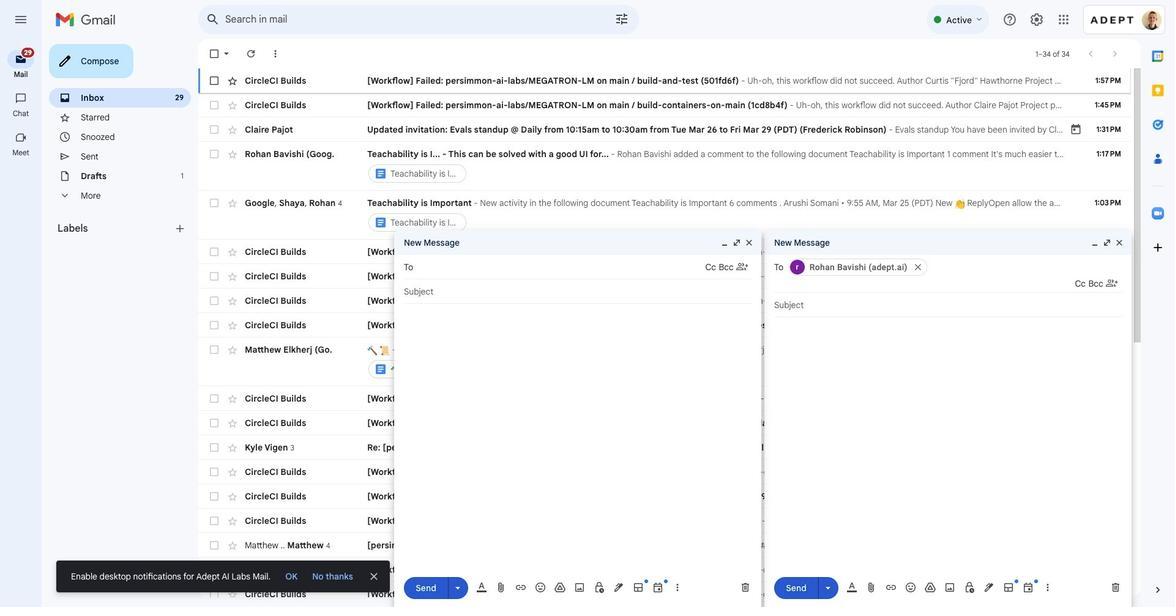 Task type: vqa. For each thing, say whether or not it's contained in the screenshot.
leftmost You
no



Task type: locate. For each thing, give the bounding box(es) containing it.
None checkbox
[[208, 99, 220, 111], [208, 124, 220, 136], [208, 197, 220, 209], [208, 246, 220, 258], [208, 320, 220, 332], [208, 344, 220, 356], [208, 418, 220, 430], [208, 467, 220, 479], [208, 491, 220, 503], [208, 540, 220, 552], [208, 99, 220, 111], [208, 124, 220, 136], [208, 197, 220, 209], [208, 246, 220, 258], [208, 320, 220, 332], [208, 344, 220, 356], [208, 418, 220, 430], [208, 467, 220, 479], [208, 491, 220, 503], [208, 540, 220, 552]]

1 toggle confidential mode image from the left
[[593, 582, 606, 594]]

discard draft ‪(⌘⇧d)‬ image for more options icon
[[740, 582, 752, 594]]

1 horizontal spatial toggle confidential mode image
[[964, 582, 976, 594]]

1 horizontal spatial discard draft ‪(⌘⇧d)‬ image
[[1110, 582, 1122, 594]]

minimize image
[[720, 238, 730, 248], [1090, 238, 1100, 248]]

11 row from the top
[[198, 387, 1131, 411]]

1 discard draft ‪(⌘⇧d)‬ image from the left
[[740, 582, 752, 594]]

0 vertical spatial cell
[[367, 148, 1070, 185]]

search field list box
[[787, 257, 1122, 279]]

2 vertical spatial cell
[[367, 344, 1070, 381]]

tab list
[[1141, 39, 1175, 564]]

set up a time to meet image right select a layout image
[[652, 582, 664, 594]]

refresh image
[[245, 48, 257, 60]]

navigation
[[0, 39, 43, 608]]

1 set up a time to meet image from the left
[[652, 582, 664, 594]]

2 toggle confidential mode image from the left
[[964, 582, 976, 594]]

toggle confidential mode image left select a layout icon
[[964, 582, 976, 594]]

0 horizontal spatial subject field
[[404, 286, 752, 298]]

insert link ‪(⌘k)‬ image
[[515, 582, 527, 594]]

2 close image from the left
[[1115, 238, 1125, 248]]

2 discard draft ‪(⌘⇧d)‬ image from the left
[[1110, 582, 1122, 594]]

0 vertical spatial subject field
[[404, 286, 752, 298]]

0 horizontal spatial insert files using drive image
[[554, 582, 566, 594]]

13 row from the top
[[198, 436, 1131, 460]]

attach files image left insert link ‪(⌘k)‬ icon
[[866, 582, 878, 594]]

2 insert files using drive image from the left
[[924, 582, 937, 594]]

2 pop out image from the left
[[1103, 238, 1112, 248]]

insert emoji ‪(⌘⇧2)‬ image right insert link ‪(⌘k)‬ icon
[[905, 582, 917, 594]]

0 horizontal spatial toggle confidential mode image
[[593, 582, 606, 594]]

1 insert files using drive image from the left
[[554, 582, 566, 594]]

3 row from the top
[[198, 118, 1131, 142]]

0 horizontal spatial insert photo image
[[574, 582, 586, 594]]

🔨 image
[[391, 365, 401, 376]]

toggle confidential mode image
[[593, 582, 606, 594], [964, 582, 976, 594]]

insert signature image
[[613, 582, 625, 594], [983, 582, 996, 594]]

minimize image for more options icon pop out image
[[720, 238, 730, 248]]

1 close image from the left
[[744, 238, 754, 248]]

4 row from the top
[[198, 142, 1131, 191]]

insert files using drive image right insert link ‪(⌘k)‬ image
[[554, 582, 566, 594]]

cell for 16th row from the bottom
[[367, 148, 1070, 185]]

1 minimize image from the left
[[720, 238, 730, 248]]

0 horizontal spatial minimize image
[[720, 238, 730, 248]]

toggle confidential mode image left select a layout image
[[593, 582, 606, 594]]

2 minimize image from the left
[[1090, 238, 1100, 248]]

👏 image
[[955, 199, 965, 209]]

17 row from the top
[[198, 534, 1131, 558]]

0 horizontal spatial insert signature image
[[613, 582, 625, 594]]

1 more send options image from the left
[[452, 583, 464, 595]]

heading
[[0, 70, 42, 80], [0, 109, 42, 119], [0, 148, 42, 158], [58, 223, 174, 235]]

more email options image
[[269, 48, 282, 60]]

subject field down search field list box
[[774, 299, 1122, 312]]

2 insert emoji ‪(⌘⇧2)‬ image from the left
[[905, 582, 917, 594]]

insert files using drive image right insert link ‪(⌘k)‬ icon
[[924, 582, 937, 594]]

0 horizontal spatial dialog
[[394, 231, 762, 608]]

0 horizontal spatial insert emoji ‪(⌘⇧2)‬ image
[[534, 582, 547, 594]]

insert photo image for insert emoji ‪(⌘⇧2)‬ image associated with insert link ‪(⌘k)‬ icon
[[944, 582, 956, 594]]

attach files image
[[495, 582, 508, 594], [866, 582, 878, 594]]

1 horizontal spatial more send options image
[[822, 583, 834, 595]]

0 horizontal spatial close image
[[744, 238, 754, 248]]

insert signature image left select a layout image
[[613, 582, 625, 594]]

1 vertical spatial cell
[[367, 197, 1070, 234]]

more options image
[[1044, 582, 1052, 594]]

None checkbox
[[208, 48, 220, 60], [208, 75, 220, 87], [208, 148, 220, 160], [208, 271, 220, 283], [208, 295, 220, 307], [208, 393, 220, 405], [208, 442, 220, 454], [208, 516, 220, 528], [208, 589, 220, 601], [208, 48, 220, 60], [208, 75, 220, 87], [208, 148, 220, 160], [208, 271, 220, 283], [208, 295, 220, 307], [208, 393, 220, 405], [208, 442, 220, 454], [208, 516, 220, 528], [208, 589, 220, 601]]

attach files image for insert link ‪(⌘k)‬ icon
[[866, 582, 878, 594]]

insert photo image right insert link ‪(⌘k)‬ image
[[574, 582, 586, 594]]

alert
[[20, 28, 1156, 593]]

insert signature image left select a layout icon
[[983, 582, 996, 594]]

2 cell from the top
[[367, 197, 1070, 234]]

1 vertical spatial subject field
[[774, 299, 1122, 312]]

1 horizontal spatial dialog
[[765, 231, 1132, 608]]

toggle confidential mode image for insert emoji ‪(⌘⇧2)‬ image associated with insert link ‪(⌘k)‬ image's insert photo
[[593, 582, 606, 594]]

close image
[[744, 238, 754, 248], [1115, 238, 1125, 248]]

cell
[[367, 148, 1070, 185], [367, 197, 1070, 234], [367, 344, 1070, 381]]

calendar event image
[[1070, 124, 1082, 136]]

0 horizontal spatial discard draft ‪(⌘⇧d)‬ image
[[740, 582, 752, 594]]

1 insert photo image from the left
[[574, 582, 586, 594]]

set up a time to meet image right select a layout icon
[[1022, 582, 1035, 594]]

0 horizontal spatial attach files image
[[495, 582, 508, 594]]

1 horizontal spatial minimize image
[[1090, 238, 1100, 248]]

set up a time to meet image
[[652, 582, 664, 594], [1022, 582, 1035, 594]]

2 attach files image from the left
[[866, 582, 878, 594]]

row
[[198, 69, 1131, 93], [198, 93, 1131, 118], [198, 118, 1131, 142], [198, 142, 1131, 191], [198, 191, 1131, 240], [198, 240, 1131, 264], [198, 264, 1131, 289], [198, 289, 1131, 313], [198, 313, 1131, 338], [198, 338, 1131, 387], [198, 387, 1131, 411], [198, 411, 1131, 436], [198, 436, 1131, 460], [198, 460, 1131, 485], [198, 485, 1131, 509], [198, 509, 1131, 534], [198, 534, 1131, 558], [198, 558, 1131, 583], [198, 583, 1131, 607]]

2 set up a time to meet image from the left
[[1022, 582, 1035, 594]]

16 row from the top
[[198, 509, 1131, 534]]

2 more send options image from the left
[[822, 583, 834, 595]]

1 horizontal spatial insert signature image
[[983, 582, 996, 594]]

0 horizontal spatial set up a time to meet image
[[652, 582, 664, 594]]

insert photo image
[[574, 582, 586, 594], [944, 582, 956, 594]]

To recipients text field
[[419, 257, 706, 279]]

2 insert signature image from the left
[[983, 582, 996, 594]]

subject field down to recipients text field
[[404, 286, 752, 298]]

14 row from the top
[[198, 460, 1131, 485]]

1 horizontal spatial insert photo image
[[944, 582, 956, 594]]

3 cell from the top
[[367, 344, 1070, 381]]

1 horizontal spatial insert files using drive image
[[924, 582, 937, 594]]

1 horizontal spatial insert emoji ‪(⌘⇧2)‬ image
[[905, 582, 917, 594]]

more options image
[[674, 582, 681, 594]]

1 cell from the top
[[367, 148, 1070, 185]]

0 horizontal spatial pop out image
[[732, 238, 742, 248]]

insert emoji ‪(⌘⇧2)‬ image
[[534, 582, 547, 594], [905, 582, 917, 594]]

1 pop out image from the left
[[732, 238, 742, 248]]

pop out image
[[732, 238, 742, 248], [1103, 238, 1112, 248]]

gmail image
[[55, 7, 122, 32]]

minimize image for pop out image for more options image
[[1090, 238, 1100, 248]]

1 horizontal spatial attach files image
[[866, 582, 878, 594]]

0 horizontal spatial more send options image
[[452, 583, 464, 595]]

insert files using drive image
[[554, 582, 566, 594], [924, 582, 937, 594]]

1 horizontal spatial pop out image
[[1103, 238, 1112, 248]]

18 row from the top
[[198, 558, 1131, 583]]

insert photo image left select a layout icon
[[944, 582, 956, 594]]

1 attach files image from the left
[[495, 582, 508, 594]]

1 horizontal spatial set up a time to meet image
[[1022, 582, 1035, 594]]

insert emoji ‪(⌘⇧2)‬ image right insert link ‪(⌘k)‬ image
[[534, 582, 547, 594]]

insert link ‪(⌘k)‬ image
[[885, 582, 898, 594]]

2 insert photo image from the left
[[944, 582, 956, 594]]

Search in mail text field
[[225, 13, 580, 26]]

9 row from the top
[[198, 313, 1131, 338]]

insert files using drive image for insert emoji ‪(⌘⇧2)‬ image associated with insert link ‪(⌘k)‬ image's insert photo
[[554, 582, 566, 594]]

Subject field
[[404, 286, 752, 298], [774, 299, 1122, 312]]

dialog
[[394, 231, 762, 608], [765, 231, 1132, 608]]

1 insert emoji ‪(⌘⇧2)‬ image from the left
[[534, 582, 547, 594]]

attach files image left insert link ‪(⌘k)‬ image
[[495, 582, 508, 594]]

1 horizontal spatial subject field
[[774, 299, 1122, 312]]

discard draft ‪(⌘⇧d)‬ image
[[740, 582, 752, 594], [1110, 582, 1122, 594]]

1 horizontal spatial close image
[[1115, 238, 1125, 248]]

more send options image
[[452, 583, 464, 595], [822, 583, 834, 595]]

1 insert signature image from the left
[[613, 582, 625, 594]]



Task type: describe. For each thing, give the bounding box(es) containing it.
5 row from the top
[[198, 191, 1131, 240]]

6 row from the top
[[198, 240, 1131, 264]]

cell for 5th row from the top of the page
[[367, 197, 1070, 234]]

support image
[[1003, 12, 1018, 27]]

🔨 image
[[367, 346, 378, 356]]

subject field for more options icon pop out image
[[404, 286, 752, 298]]

search in mail image
[[202, 9, 224, 31]]

subject field for pop out image for more options image
[[774, 299, 1122, 312]]

select a layout image
[[632, 582, 645, 594]]

main menu image
[[13, 12, 28, 27]]

press delete to remove this chip image
[[913, 262, 924, 273]]

set up a time to meet image for select a layout image
[[652, 582, 664, 594]]

insert signature image for select a layout image
[[613, 582, 625, 594]]

close image for more options icon pop out image
[[744, 238, 754, 248]]

pop out image for more options image
[[1103, 238, 1112, 248]]

Search in mail search field
[[198, 5, 639, 34]]

set up a time to meet image for select a layout icon
[[1022, 582, 1035, 594]]

insert photo image for insert emoji ‪(⌘⇧2)‬ image associated with insert link ‪(⌘k)‬ image
[[574, 582, 586, 594]]

15 row from the top
[[198, 485, 1131, 509]]

1 row from the top
[[198, 69, 1131, 93]]

7 row from the top
[[198, 264, 1131, 289]]

settings image
[[1030, 12, 1044, 27]]

2 row from the top
[[198, 93, 1131, 118]]

insert signature image for select a layout icon
[[983, 582, 996, 594]]

toggle confidential mode image for insert photo corresponding to insert emoji ‪(⌘⇧2)‬ image associated with insert link ‪(⌘k)‬ icon
[[964, 582, 976, 594]]

advanced search options image
[[610, 7, 634, 31]]

insert files using drive image for insert photo corresponding to insert emoji ‪(⌘⇧2)‬ image associated with insert link ‪(⌘k)‬ icon
[[924, 582, 937, 594]]

2 dialog from the left
[[765, 231, 1132, 608]]

To recipients text field
[[932, 257, 1122, 279]]

close image for pop out image for more options image
[[1115, 238, 1125, 248]]

10 row from the top
[[198, 338, 1131, 387]]

cell for 10th row from the bottom of the page
[[367, 344, 1070, 381]]

8 row from the top
[[198, 289, 1131, 313]]

select a layout image
[[1003, 582, 1015, 594]]

insert emoji ‪(⌘⇧2)‬ image for insert link ‪(⌘k)‬ image
[[534, 582, 547, 594]]

12 row from the top
[[198, 411, 1131, 436]]

discard draft ‪(⌘⇧d)‬ image for more options image
[[1110, 582, 1122, 594]]

more send options image for insert link ‪(⌘k)‬ icon
[[822, 583, 834, 595]]

1 dialog from the left
[[394, 231, 762, 608]]

19 row from the top
[[198, 583, 1131, 607]]

pop out image for more options icon
[[732, 238, 742, 248]]

more send options image for insert link ‪(⌘k)‬ image
[[452, 583, 464, 595]]

attach files image for insert link ‪(⌘k)‬ image
[[495, 582, 508, 594]]

insert emoji ‪(⌘⇧2)‬ image for insert link ‪(⌘k)‬ icon
[[905, 582, 917, 594]]

press delete to remove this chip element
[[913, 262, 924, 273]]

📜 image
[[380, 346, 390, 356]]

Message Body text field
[[774, 324, 1122, 579]]



